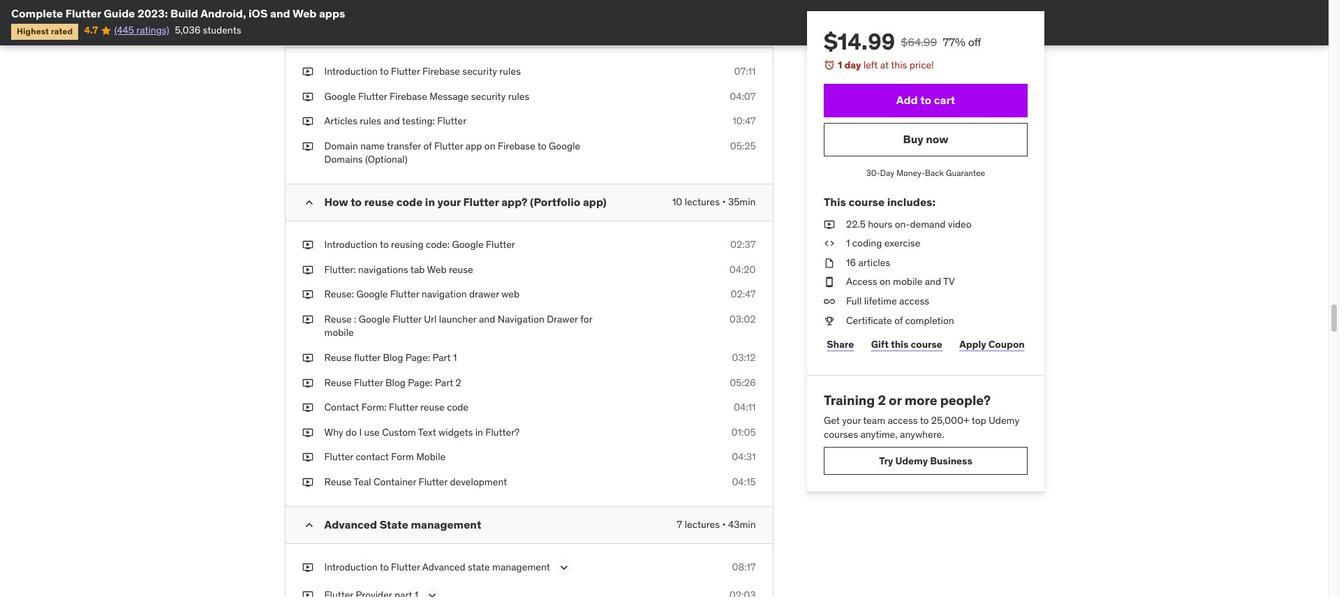 Task type: locate. For each thing, give the bounding box(es) containing it.
reuse
[[324, 313, 352, 325], [324, 351, 352, 364], [324, 376, 352, 389], [324, 476, 352, 488]]

course down completion
[[911, 338, 943, 351]]

articles
[[324, 115, 358, 127]]

5,036 students
[[175, 24, 241, 37]]

in
[[425, 195, 435, 209], [476, 426, 483, 439]]

introduction up flutter:
[[324, 238, 378, 251]]

(445 ratings)
[[114, 24, 169, 37]]

04:31
[[732, 451, 756, 463]]

reuse teal container flutter development
[[324, 476, 507, 488]]

1 horizontal spatial show lecture description image
[[557, 561, 571, 575]]

apply
[[960, 338, 987, 351]]

$64.99
[[901, 35, 937, 49]]

1 vertical spatial this
[[891, 338, 909, 351]]

1 horizontal spatial your
[[842, 414, 861, 427]]

certificate of completion
[[846, 314, 954, 327]]

2 up widgets
[[456, 376, 462, 389]]

to for introduction to flutter advanced state management
[[380, 561, 389, 573]]

1 small image from the top
[[302, 196, 316, 210]]

1 • from the top
[[723, 196, 726, 208]]

certificate
[[846, 314, 892, 327]]

try udemy business link
[[824, 447, 1028, 475]]

0 horizontal spatial course
[[849, 195, 885, 209]]

to for how to reuse code in your flutter app? (portfolio app)
[[351, 195, 362, 209]]

and left testing:
[[384, 115, 400, 127]]

to down state
[[380, 561, 389, 573]]

left
[[864, 59, 878, 71]]

0 vertical spatial introduction
[[324, 65, 378, 78]]

xsmall image for articles rules and testing: flutter
[[302, 115, 313, 128]]

udemy right the "top"
[[989, 414, 1020, 427]]

0 vertical spatial in
[[425, 195, 435, 209]]

• left the 35min
[[723, 196, 726, 208]]

1 vertical spatial reuse
[[449, 263, 473, 276]]

firebase
[[324, 22, 370, 36], [423, 65, 460, 78], [390, 90, 427, 102], [498, 140, 536, 152]]

1
[[838, 59, 842, 71], [846, 237, 850, 250], [453, 351, 457, 364]]

access down "or"
[[888, 414, 918, 427]]

management
[[411, 517, 482, 531], [493, 561, 550, 573]]

2 vertical spatial introduction
[[324, 561, 378, 573]]

form
[[391, 451, 414, 463]]

web left apps
[[293, 6, 317, 20]]

03:12
[[732, 351, 756, 364]]

1 vertical spatial management
[[493, 561, 550, 573]]

10
[[673, 196, 683, 208]]

to inside button
[[921, 93, 932, 107]]

firebase right app
[[498, 140, 536, 152]]

on right app
[[485, 140, 496, 152]]

reuse left :
[[324, 313, 352, 325]]

flutter
[[66, 6, 101, 20], [391, 65, 420, 78], [358, 90, 387, 102], [438, 115, 467, 127], [434, 140, 463, 152], [463, 195, 499, 209], [486, 238, 515, 251], [390, 288, 419, 301], [393, 313, 422, 325], [354, 376, 383, 389], [389, 401, 418, 414], [324, 451, 353, 463], [419, 476, 448, 488], [391, 561, 420, 573]]

google up (portfolio
[[549, 140, 581, 152]]

and down drawer
[[479, 313, 495, 325]]

lifetime
[[864, 295, 897, 307]]

of
[[424, 140, 432, 152], [895, 314, 903, 327]]

contact
[[356, 451, 389, 463]]

code
[[397, 195, 423, 209], [447, 401, 469, 414]]

part up widgets
[[435, 376, 454, 389]]

access inside training 2 or more people? get your team access to 25,000+ top udemy courses anytime, anywhere.
[[888, 414, 918, 427]]

0 horizontal spatial your
[[438, 195, 461, 209]]

0 horizontal spatial udemy
[[896, 455, 928, 467]]

0 vertical spatial of
[[424, 140, 432, 152]]

google inside the reuse : google flutter url launcher and navigation drawer for mobile
[[359, 313, 390, 325]]

1 horizontal spatial mobile
[[893, 275, 923, 288]]

contact
[[324, 401, 359, 414]]

0 horizontal spatial 2
[[456, 376, 462, 389]]

1 horizontal spatial on
[[880, 275, 891, 288]]

0 horizontal spatial web
[[293, 6, 317, 20]]

and inside the reuse : google flutter url launcher and navigation drawer for mobile
[[479, 313, 495, 325]]

introduction to flutter firebase security rules
[[324, 65, 521, 78]]

of down "full lifetime access"
[[895, 314, 903, 327]]

flutter left app
[[434, 140, 463, 152]]

cart
[[934, 93, 955, 107]]

blog for flutter
[[383, 351, 403, 364]]

0 horizontal spatial management
[[411, 517, 482, 531]]

udemy right try
[[896, 455, 928, 467]]

security up introduction to flutter firebase security rules
[[373, 22, 416, 36]]

0 vertical spatial page:
[[406, 351, 430, 364]]

flutter down mobile
[[419, 476, 448, 488]]

firebase up testing:
[[390, 90, 427, 102]]

courses
[[824, 428, 858, 440]]

flutter inside 'domain name transfer of  flutter app on firebase to google domains (optional)'
[[434, 140, 463, 152]]

management up introduction to flutter advanced state management
[[411, 517, 482, 531]]

this
[[891, 59, 907, 71], [891, 338, 909, 351]]

advanced state management
[[324, 517, 482, 531]]

• for how to reuse code in your flutter app? (portfolio app)
[[723, 196, 726, 208]]

flutter down why
[[324, 451, 353, 463]]

0 horizontal spatial on
[[485, 140, 496, 152]]

domains
[[324, 153, 363, 166]]

use
[[364, 426, 380, 439]]

page:
[[406, 351, 430, 364], [408, 376, 433, 389]]

flutter down app?
[[486, 238, 515, 251]]

2 vertical spatial 1
[[453, 351, 457, 364]]

0 vertical spatial show lecture description image
[[557, 561, 571, 575]]

share button
[[824, 331, 857, 358]]

0 vertical spatial course
[[849, 195, 885, 209]]

lectures right the 7
[[685, 518, 720, 531]]

flutter inside the reuse : google flutter url launcher and navigation drawer for mobile
[[393, 313, 422, 325]]

16 articles
[[846, 256, 891, 269]]

• left the 43min
[[723, 518, 726, 531]]

0 vertical spatial mobile
[[893, 275, 923, 288]]

0 vertical spatial access
[[899, 295, 930, 307]]

0 horizontal spatial of
[[424, 140, 432, 152]]

flutter up articles rules and testing: flutter
[[358, 90, 387, 102]]

reuse for reuse : google flutter url launcher and navigation drawer for mobile
[[324, 313, 352, 325]]

to right "how"
[[351, 195, 362, 209]]

highest
[[17, 26, 49, 37]]

0 vertical spatial web
[[293, 6, 317, 20]]

to up (portfolio
[[538, 140, 547, 152]]

udemy
[[989, 414, 1020, 427], [896, 455, 928, 467]]

2 this from the top
[[891, 338, 909, 351]]

xsmall image
[[302, 65, 313, 79], [302, 90, 313, 104], [302, 115, 313, 128], [302, 140, 313, 153], [824, 256, 835, 270], [302, 313, 313, 326], [302, 376, 313, 390], [302, 561, 313, 574]]

0 vertical spatial 1
[[838, 59, 842, 71]]

custom
[[382, 426, 416, 439]]

security up message
[[463, 65, 497, 78]]

1 horizontal spatial reuse
[[421, 401, 445, 414]]

guarantee
[[946, 167, 986, 178]]

1 vertical spatial lectures
[[685, 518, 720, 531]]

anywhere.
[[900, 428, 945, 440]]

02:37
[[731, 238, 756, 251]]

reuse: google flutter navigation drawer web
[[324, 288, 520, 301]]

04:20
[[730, 263, 756, 276]]

1 right the alarm icon
[[838, 59, 842, 71]]

this right 'gift'
[[891, 338, 909, 351]]

3 reuse from the top
[[324, 376, 352, 389]]

1 introduction from the top
[[324, 65, 378, 78]]

0 vertical spatial on
[[485, 140, 496, 152]]

flutter left url
[[393, 313, 422, 325]]

1 this from the top
[[891, 59, 907, 71]]

mobile down the reuse:
[[324, 326, 354, 339]]

0 vertical spatial reuse
[[364, 195, 394, 209]]

1 vertical spatial udemy
[[896, 455, 928, 467]]

2 vertical spatial reuse
[[421, 401, 445, 414]]

1 vertical spatial your
[[842, 414, 861, 427]]

1 vertical spatial mobile
[[324, 326, 354, 339]]

google down navigations at top left
[[357, 288, 388, 301]]

lectures for advanced state management
[[685, 518, 720, 531]]

in left flutter?
[[476, 426, 483, 439]]

reuse for reuse flutter blog page: part 2
[[324, 376, 352, 389]]

reuse left 'teal'
[[324, 476, 352, 488]]

google
[[324, 90, 356, 102], [549, 140, 581, 152], [452, 238, 484, 251], [357, 288, 388, 301], [359, 313, 390, 325]]

security right message
[[471, 90, 506, 102]]

firebase inside 'domain name transfer of  flutter app on firebase to google domains (optional)'
[[498, 140, 536, 152]]

flutter
[[354, 351, 381, 364]]

4 reuse from the top
[[324, 476, 352, 488]]

management right state
[[493, 561, 550, 573]]

for
[[581, 313, 593, 325]]

(optional)
[[365, 153, 408, 166]]

app)
[[583, 195, 607, 209]]

introduction to flutter advanced state management
[[324, 561, 550, 573]]

0 vertical spatial this
[[891, 59, 907, 71]]

firebase security rules
[[324, 22, 445, 36]]

hours
[[868, 218, 893, 230]]

development
[[450, 476, 507, 488]]

flutter: navigations tab web reuse
[[324, 263, 473, 276]]

0 vertical spatial small image
[[302, 196, 316, 210]]

0 horizontal spatial 1
[[453, 351, 457, 364]]

0 vertical spatial part
[[433, 351, 451, 364]]

xsmall image
[[824, 218, 835, 231], [824, 237, 835, 251], [302, 238, 313, 252], [302, 263, 313, 277], [824, 275, 835, 289], [302, 288, 313, 302], [824, 295, 835, 308], [824, 314, 835, 328], [302, 351, 313, 365], [302, 401, 313, 415], [302, 426, 313, 440], [302, 451, 313, 464], [302, 476, 313, 489], [302, 589, 313, 597]]

mobile inside the reuse : google flutter url launcher and navigation drawer for mobile
[[324, 326, 354, 339]]

reuse up the 'navigation'
[[449, 263, 473, 276]]

google flutter firebase message security rules
[[324, 90, 530, 102]]

access down access on mobile and tv
[[899, 295, 930, 307]]

1 horizontal spatial udemy
[[989, 414, 1020, 427]]

0 vertical spatial management
[[411, 517, 482, 531]]

to left the cart
[[921, 93, 932, 107]]

1 for 1 coding exercise
[[846, 237, 850, 250]]

1 vertical spatial security
[[463, 65, 497, 78]]

0 horizontal spatial code
[[397, 195, 423, 209]]

0 horizontal spatial mobile
[[324, 326, 354, 339]]

page: up contact form: flutter reuse code
[[408, 376, 433, 389]]

1 vertical spatial 2
[[878, 392, 886, 409]]

money-
[[897, 167, 925, 178]]

1 vertical spatial 1
[[846, 237, 850, 250]]

flutter down the advanced state management
[[391, 561, 420, 573]]

1 day left at this price!
[[838, 59, 934, 71]]

(445
[[114, 24, 134, 37]]

1 vertical spatial advanced
[[422, 561, 466, 573]]

2 left "or"
[[878, 392, 886, 409]]

0 horizontal spatial in
[[425, 195, 435, 209]]

1 horizontal spatial course
[[911, 338, 943, 351]]

1 horizontal spatial 1
[[838, 59, 842, 71]]

code up reusing
[[397, 195, 423, 209]]

2 lectures from the top
[[685, 518, 720, 531]]

introduction down the advanced state management
[[324, 561, 378, 573]]

code up widgets
[[447, 401, 469, 414]]

reuse up text
[[421, 401, 445, 414]]

0 vertical spatial •
[[723, 196, 726, 208]]

0 vertical spatial blog
[[383, 351, 403, 364]]

reuse up contact
[[324, 376, 352, 389]]

course up 22.5
[[849, 195, 885, 209]]

reuse right "how"
[[364, 195, 394, 209]]

your inside training 2 or more people? get your team access to 25,000+ top udemy courses anytime, anywhere.
[[842, 414, 861, 427]]

day
[[880, 167, 895, 178]]

web
[[502, 288, 520, 301]]

domain name transfer of  flutter app on firebase to google domains (optional)
[[324, 140, 581, 166]]

introduction for flutter:
[[324, 238, 378, 251]]

lectures right 10
[[685, 196, 720, 208]]

android,
[[201, 6, 246, 20]]

navigations
[[358, 263, 409, 276]]

02:47
[[731, 288, 756, 301]]

0 horizontal spatial reuse
[[364, 195, 394, 209]]

to down firebase security rules
[[380, 65, 389, 78]]

exercise
[[885, 237, 921, 250]]

your up code:
[[438, 195, 461, 209]]

1 vertical spatial course
[[911, 338, 943, 351]]

1 vertical spatial part
[[435, 376, 454, 389]]

0 vertical spatial 2
[[456, 376, 462, 389]]

state
[[380, 517, 409, 531]]

0 vertical spatial lectures
[[685, 196, 720, 208]]

1 horizontal spatial in
[[476, 426, 483, 439]]

page: up reuse flutter blog page: part 2
[[406, 351, 430, 364]]

1 horizontal spatial 2
[[878, 392, 886, 409]]

1 vertical spatial small image
[[302, 518, 316, 532]]

2 small image from the top
[[302, 518, 316, 532]]

1 vertical spatial on
[[880, 275, 891, 288]]

1 vertical spatial code
[[447, 401, 469, 414]]

2
[[456, 376, 462, 389], [878, 392, 886, 409]]

show lecture description image
[[557, 561, 571, 575], [426, 589, 440, 597]]

introduction up articles at the left
[[324, 65, 378, 78]]

reuse inside the reuse : google flutter url launcher and navigation drawer for mobile
[[324, 313, 352, 325]]

reuse left flutter
[[324, 351, 352, 364]]

web right tab at the top left of page
[[427, 263, 447, 276]]

blog up contact form: flutter reuse code
[[386, 376, 406, 389]]

1 horizontal spatial of
[[895, 314, 903, 327]]

1 vertical spatial introduction
[[324, 238, 378, 251]]

1 reuse from the top
[[324, 313, 352, 325]]

0 vertical spatial advanced
[[324, 517, 377, 531]]

2 • from the top
[[723, 518, 726, 531]]

try udemy business
[[879, 455, 973, 467]]

guide
[[104, 6, 135, 20]]

in up code:
[[425, 195, 435, 209]]

build
[[170, 6, 198, 20]]

2 introduction from the top
[[324, 238, 378, 251]]

your up courses
[[842, 414, 861, 427]]

07:11
[[735, 65, 756, 78]]

2 reuse from the top
[[324, 351, 352, 364]]

of right transfer
[[424, 140, 432, 152]]

advanced
[[324, 517, 377, 531], [422, 561, 466, 573]]

xsmall image for google flutter firebase message security rules
[[302, 90, 313, 104]]

of inside 'domain name transfer of  flutter app on firebase to google domains (optional)'
[[424, 140, 432, 152]]

1 vertical spatial web
[[427, 263, 447, 276]]

0 vertical spatial your
[[438, 195, 461, 209]]

highest rated
[[17, 26, 73, 37]]

1 horizontal spatial code
[[447, 401, 469, 414]]

reuse for reuse flutter blog page: part 1
[[324, 351, 352, 364]]

tv
[[943, 275, 955, 288]]

google right :
[[359, 313, 390, 325]]

1 left coding in the top right of the page
[[846, 237, 850, 250]]

0 vertical spatial udemy
[[989, 414, 1020, 427]]

part down the reuse : google flutter url launcher and navigation drawer for mobile
[[433, 351, 451, 364]]

1 lectures from the top
[[685, 196, 720, 208]]

22.5
[[846, 218, 866, 230]]

1 vertical spatial show lecture description image
[[426, 589, 440, 597]]

why
[[324, 426, 343, 439]]

code:
[[426, 238, 450, 251]]

xsmall image for introduction to flutter firebase security rules
[[302, 65, 313, 79]]

on up "full lifetime access"
[[880, 275, 891, 288]]

1 horizontal spatial management
[[493, 561, 550, 573]]

this right at
[[891, 59, 907, 71]]

01:05
[[732, 426, 756, 439]]

mobile up "full lifetime access"
[[893, 275, 923, 288]]

blog up reuse flutter blog page: part 2
[[383, 351, 403, 364]]

1 vertical spatial blog
[[386, 376, 406, 389]]

to up anywhere.
[[920, 414, 929, 427]]

small image
[[302, 196, 316, 210], [302, 518, 316, 532]]

1 vertical spatial page:
[[408, 376, 433, 389]]

business
[[930, 455, 973, 467]]

1 vertical spatial access
[[888, 414, 918, 427]]

2 horizontal spatial 1
[[846, 237, 850, 250]]

articles rules and testing: flutter
[[324, 115, 467, 127]]

flutter?
[[486, 426, 520, 439]]

1 vertical spatial in
[[476, 426, 483, 439]]

to
[[380, 65, 389, 78], [921, 93, 932, 107], [538, 140, 547, 152], [351, 195, 362, 209], [380, 238, 389, 251], [920, 414, 929, 427], [380, 561, 389, 573]]

1 vertical spatial •
[[723, 518, 726, 531]]

1 down the reuse : google flutter url launcher and navigation drawer for mobile
[[453, 351, 457, 364]]

7
[[677, 518, 683, 531]]

includes:
[[887, 195, 936, 209]]

2 vertical spatial security
[[471, 90, 506, 102]]

to left reusing
[[380, 238, 389, 251]]

small image for advanced state management
[[302, 518, 316, 532]]

0 vertical spatial security
[[373, 22, 416, 36]]



Task type: describe. For each thing, give the bounding box(es) containing it.
04:15
[[732, 476, 756, 488]]

domain
[[324, 140, 358, 152]]

full
[[846, 295, 862, 307]]

7 lectures • 43min
[[677, 518, 756, 531]]

$14.99
[[824, 27, 895, 56]]

coding
[[853, 237, 882, 250]]

3 introduction from the top
[[324, 561, 378, 573]]

xsmall image for reuse flutter blog page: part 2
[[302, 376, 313, 390]]

name
[[361, 140, 385, 152]]

or
[[889, 392, 902, 409]]

google inside 'domain name transfer of  flutter app on firebase to google domains (optional)'
[[549, 140, 581, 152]]

apply coupon button
[[957, 331, 1028, 358]]

lectures for how to reuse code in your flutter app? (portfolio app)
[[685, 196, 720, 208]]

0 horizontal spatial advanced
[[324, 517, 377, 531]]

security for message
[[471, 90, 506, 102]]

video
[[948, 218, 972, 230]]

blog for flutter
[[386, 376, 406, 389]]

flutter up 'google flutter firebase message security rules'
[[391, 65, 420, 78]]

price!
[[910, 59, 934, 71]]

$14.99 $64.99 77% off
[[824, 27, 982, 56]]

complete flutter guide 2023: build android, ios and web apps
[[11, 6, 345, 20]]

page: for 2
[[408, 376, 433, 389]]

state
[[468, 561, 490, 573]]

to inside 'domain name transfer of  flutter app on firebase to google domains (optional)'
[[538, 140, 547, 152]]

ratings)
[[136, 24, 169, 37]]

2 horizontal spatial reuse
[[449, 263, 473, 276]]

apply coupon
[[960, 338, 1025, 351]]

08:17
[[732, 561, 756, 573]]

coupon
[[989, 338, 1025, 351]]

buy
[[903, 132, 924, 146]]

reuse : google flutter url launcher and navigation drawer for mobile
[[324, 313, 593, 339]]

alarm image
[[824, 59, 835, 71]]

to for add to cart
[[921, 93, 932, 107]]

app
[[466, 140, 482, 152]]

30-day money-back guarantee
[[866, 167, 986, 178]]

google up articles at the left
[[324, 90, 356, 102]]

10 lectures • 35min
[[673, 196, 756, 208]]

form:
[[362, 401, 387, 414]]

03:02
[[730, 313, 756, 325]]

1 horizontal spatial advanced
[[422, 561, 466, 573]]

page: for 1
[[406, 351, 430, 364]]

articles
[[858, 256, 891, 269]]

22.5 hours on-demand video
[[846, 218, 972, 230]]

1 vertical spatial of
[[895, 314, 903, 327]]

at
[[880, 59, 889, 71]]

30-
[[866, 167, 880, 178]]

04:11
[[734, 401, 756, 414]]

xsmall image for reuse : google flutter url launcher and navigation drawer for mobile
[[302, 313, 313, 326]]

• for advanced state management
[[723, 518, 726, 531]]

container
[[374, 476, 417, 488]]

completion
[[905, 314, 954, 327]]

google right code:
[[452, 238, 484, 251]]

people?
[[940, 392, 991, 409]]

to for introduction to flutter firebase security rules
[[380, 65, 389, 78]]

04:07
[[730, 90, 756, 102]]

full lifetime access
[[846, 295, 930, 307]]

flutter left app?
[[463, 195, 499, 209]]

buy now
[[903, 132, 949, 146]]

anytime,
[[861, 428, 898, 440]]

reuse flutter blog page: part 2
[[324, 376, 462, 389]]

flutter up custom
[[389, 401, 418, 414]]

10:47
[[733, 115, 756, 127]]

to inside training 2 or more people? get your team access to 25,000+ top udemy courses anytime, anywhere.
[[920, 414, 929, 427]]

77%
[[943, 35, 966, 49]]

url
[[424, 313, 437, 325]]

more
[[905, 392, 938, 409]]

off
[[968, 35, 982, 49]]

and left tv
[[925, 275, 941, 288]]

43min
[[729, 518, 756, 531]]

back
[[925, 167, 944, 178]]

contact form: flutter reuse code
[[324, 401, 469, 414]]

2 inside training 2 or more people? get your team access to 25,000+ top udemy courses anytime, anywhere.
[[878, 392, 886, 409]]

flutter down message
[[438, 115, 467, 127]]

how
[[324, 195, 348, 209]]

now
[[926, 132, 949, 146]]

gift this course
[[871, 338, 943, 351]]

1 for 1 day left at this price!
[[838, 59, 842, 71]]

0 horizontal spatial show lecture description image
[[426, 589, 440, 597]]

05:25
[[731, 140, 756, 152]]

add to cart button
[[824, 84, 1028, 117]]

why do i use custom text widgets in flutter?
[[324, 426, 520, 439]]

0 vertical spatial code
[[397, 195, 423, 209]]

2023:
[[138, 6, 168, 20]]

team
[[863, 414, 886, 427]]

small image for how to reuse code in your flutter app? (portfolio app)
[[302, 196, 316, 210]]

16
[[846, 256, 856, 269]]

1 horizontal spatial web
[[427, 263, 447, 276]]

udemy inside training 2 or more people? get your team access to 25,000+ top udemy courses anytime, anywhere.
[[989, 414, 1020, 427]]

1 coding exercise
[[846, 237, 921, 250]]

training
[[824, 392, 875, 409]]

flutter down flutter: navigations tab web reuse
[[390, 288, 419, 301]]

students
[[203, 24, 241, 37]]

access on mobile and tv
[[846, 275, 955, 288]]

part for 2
[[435, 376, 454, 389]]

training 2 or more people? get your team access to 25,000+ top udemy courses anytime, anywhere.
[[824, 392, 1020, 440]]

flutter up the 4.7
[[66, 6, 101, 20]]

do
[[346, 426, 357, 439]]

firebase up message
[[423, 65, 460, 78]]

text
[[418, 426, 436, 439]]

and right ios
[[270, 6, 290, 20]]

launcher
[[439, 313, 477, 325]]

gift
[[871, 338, 889, 351]]

security for firebase
[[463, 65, 497, 78]]

add to cart
[[897, 93, 955, 107]]

xsmall image for domain name transfer of  flutter app on firebase to google domains (optional)
[[302, 140, 313, 153]]

to for introduction to reusing code: google flutter
[[380, 238, 389, 251]]

firebase down apps
[[324, 22, 370, 36]]

app?
[[502, 195, 528, 209]]

testing:
[[402, 115, 435, 127]]

get
[[824, 414, 840, 427]]

message
[[430, 90, 469, 102]]

4.7
[[84, 24, 98, 37]]

drawer
[[469, 288, 499, 301]]

reuse:
[[324, 288, 354, 301]]

on inside 'domain name transfer of  flutter app on firebase to google domains (optional)'
[[485, 140, 496, 152]]

share
[[827, 338, 854, 351]]

reuse for reuse teal container flutter development
[[324, 476, 352, 488]]

introduction for google
[[324, 65, 378, 78]]

flutter down flutter
[[354, 376, 383, 389]]

part for 1
[[433, 351, 451, 364]]

this course includes:
[[824, 195, 936, 209]]



Task type: vqa. For each thing, say whether or not it's contained in the screenshot.
01:05
yes



